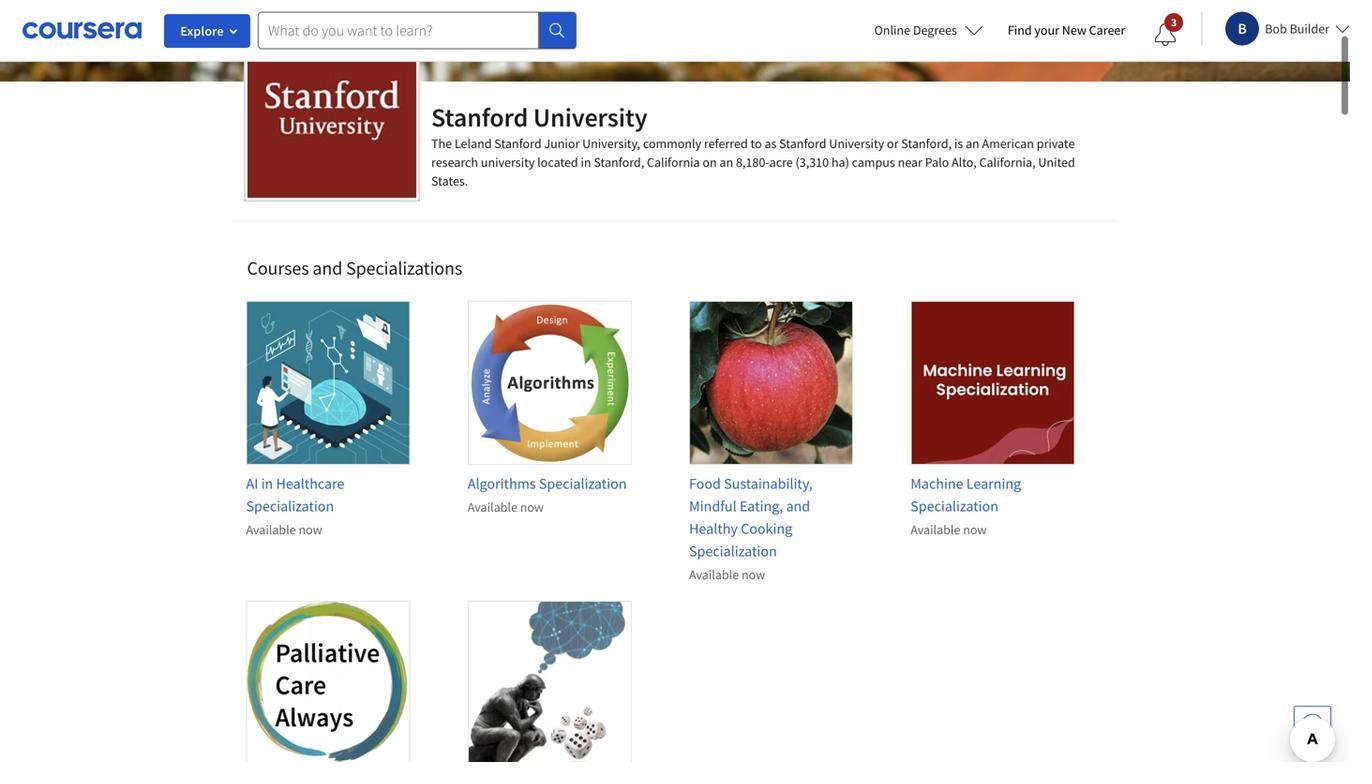 Task type: locate. For each thing, give the bounding box(es) containing it.
palo
[[925, 154, 949, 171]]

help center image
[[1302, 714, 1324, 736]]

online
[[874, 22, 911, 38]]

now down cooking
[[742, 566, 765, 583]]

0 horizontal spatial in
[[261, 474, 273, 493]]

acre
[[769, 154, 793, 171]]

university up university,
[[533, 101, 648, 134]]

mindful
[[689, 497, 737, 516]]

specialization inside food sustainability, mindful eating, and healthy cooking specialization
[[689, 542, 777, 561]]

specialization
[[539, 474, 627, 493], [246, 497, 334, 516], [911, 497, 999, 516], [689, 542, 777, 561]]

located
[[537, 154, 578, 171]]

available now for algorithms specialization
[[468, 499, 544, 516]]

available down 'machine'
[[911, 521, 961, 538]]

stanford
[[431, 101, 528, 134], [494, 135, 542, 152], [779, 135, 827, 152]]

in
[[581, 154, 591, 171], [261, 474, 273, 493]]

specialization down 'healthy'
[[689, 542, 777, 561]]

near
[[898, 154, 923, 171]]

None search field
[[258, 12, 577, 49]]

alto,
[[952, 154, 977, 171]]

available down algorithms
[[468, 499, 518, 516]]

available now down machine learning specialization
[[911, 521, 987, 538]]

specialization down 'healthcare'
[[246, 497, 334, 516]]

0 vertical spatial in
[[581, 154, 591, 171]]

food
[[689, 474, 721, 493]]

united
[[1038, 154, 1075, 171]]

online degrees
[[874, 22, 957, 38]]

explore button
[[164, 14, 250, 48]]

specialization right algorithms
[[539, 474, 627, 493]]

0 vertical spatial stanford,
[[901, 135, 952, 152]]

available now
[[468, 499, 544, 516], [246, 521, 322, 538], [911, 521, 987, 538], [689, 566, 765, 583]]

1 horizontal spatial an
[[966, 135, 980, 152]]

and right courses
[[313, 256, 342, 280]]

now
[[520, 499, 544, 516], [299, 521, 322, 538], [963, 521, 987, 538], [742, 566, 765, 583]]

an
[[966, 135, 980, 152], [720, 154, 733, 171]]

machine learning image
[[911, 301, 1075, 465]]

builder
[[1290, 20, 1330, 37]]

3
[[1171, 15, 1177, 30]]

healthy
[[689, 519, 738, 538]]

in right located
[[581, 154, 591, 171]]

specialization inside machine learning specialization
[[911, 497, 999, 516]]

stanford up the leland
[[431, 101, 528, 134]]

available now for machine learning specialization
[[911, 521, 987, 538]]

ai in healthcare specialization link
[[246, 301, 440, 518]]

available
[[468, 499, 518, 516], [246, 521, 296, 538], [911, 521, 961, 538], [689, 566, 739, 583]]

1 vertical spatial stanford,
[[594, 154, 644, 171]]

stanford up (3,310
[[779, 135, 827, 152]]

an right is on the right top of page
[[966, 135, 980, 152]]

and
[[313, 256, 342, 280], [786, 497, 810, 516]]

algorithms image
[[468, 301, 632, 465]]

1 horizontal spatial stanford,
[[901, 135, 952, 152]]

1 horizontal spatial and
[[786, 497, 810, 516]]

and right eating,
[[786, 497, 810, 516]]

available down the ai in healthcare specialization
[[246, 521, 296, 538]]

stanford university the leland stanford junior university, commonly referred to as stanford university or stanford, is an american private research university located in stanford, california on an 8,180-acre (3,310 ha) campus near palo alto, california, united states.
[[431, 101, 1075, 189]]

in right ai at the left of the page
[[261, 474, 273, 493]]

1 vertical spatial in
[[261, 474, 273, 493]]

commonly
[[643, 135, 701, 152]]

available now down algorithms
[[468, 499, 544, 516]]

machine learning specialization link
[[911, 301, 1104, 518]]

ai in healthcare image
[[246, 301, 410, 465]]

available for ai in healthcare specialization
[[246, 521, 296, 538]]

stanford university logo image
[[248, 29, 416, 198]]

stanford, down university,
[[594, 154, 644, 171]]

3 button
[[1139, 12, 1192, 57]]

1 vertical spatial an
[[720, 154, 733, 171]]

ha)
[[832, 154, 849, 171]]

now down the ai in healthcare specialization
[[299, 521, 322, 538]]

university
[[533, 101, 648, 134], [829, 135, 884, 152]]

coursera image
[[23, 15, 142, 45]]

degrees
[[913, 22, 957, 38]]

sustainability,
[[724, 474, 813, 493]]

university up ha)
[[829, 135, 884, 152]]

algorithms
[[468, 474, 536, 493]]

available down 'healthy'
[[689, 566, 739, 583]]

now down machine learning specialization
[[963, 521, 987, 538]]

courses
[[247, 256, 309, 280]]

research
[[431, 154, 478, 171]]

ai
[[246, 474, 258, 493]]

stanford up university
[[494, 135, 542, 152]]

university
[[481, 154, 535, 171]]

1 horizontal spatial in
[[581, 154, 591, 171]]

available now down 'healthy'
[[689, 566, 765, 583]]

available now down the ai in healthcare specialization
[[246, 521, 322, 538]]

(3,310
[[796, 154, 829, 171]]

0 vertical spatial university
[[533, 101, 648, 134]]

1 vertical spatial and
[[786, 497, 810, 516]]

now for ai in healthcare specialization
[[299, 521, 322, 538]]

is
[[954, 135, 963, 152]]

university,
[[582, 135, 640, 152]]

on
[[703, 154, 717, 171]]

0 horizontal spatial and
[[313, 256, 342, 280]]

an right on
[[720, 154, 733, 171]]

1 horizontal spatial university
[[829, 135, 884, 152]]

now down the algorithms specialization
[[520, 499, 544, 516]]

specialization down 'machine'
[[911, 497, 999, 516]]

new
[[1062, 22, 1087, 38]]

stanford, up palo
[[901, 135, 952, 152]]

stanford,
[[901, 135, 952, 152], [594, 154, 644, 171]]

career
[[1089, 22, 1125, 38]]

available for machine learning specialization
[[911, 521, 961, 538]]

referred
[[704, 135, 748, 152]]

to
[[751, 135, 762, 152]]



Task type: describe. For each thing, give the bounding box(es) containing it.
show notifications image
[[1154, 23, 1177, 46]]

online degrees button
[[859, 9, 998, 51]]

machine
[[911, 474, 964, 493]]

available now for ai in healthcare specialization
[[246, 521, 322, 538]]

as
[[765, 135, 777, 152]]

ai in healthcare specialization
[[246, 474, 345, 516]]

specialization inside the ai in healthcare specialization
[[246, 497, 334, 516]]

in inside stanford university the leland stanford junior university, commonly referred to as stanford university or stanford, is an american private research university located in stanford, california on an 8,180-acre (3,310 ha) campus near palo alto, california, united states.
[[581, 154, 591, 171]]

0 vertical spatial an
[[966, 135, 980, 152]]

machine learning specialization
[[911, 474, 1021, 516]]

states.
[[431, 173, 468, 189]]

in inside the ai in healthcare specialization
[[261, 474, 273, 493]]

food sustainability, mindful eating, and healthy cooking specialization
[[689, 474, 813, 561]]

courses and specializations
[[247, 256, 462, 280]]

or
[[887, 135, 899, 152]]

the
[[431, 135, 452, 152]]

find
[[1008, 22, 1032, 38]]

available now for food sustainability, mindful eating, and healthy cooking specialization
[[689, 566, 765, 583]]

bob
[[1265, 20, 1287, 37]]

and inside food sustainability, mindful eating, and healthy cooking specialization
[[786, 497, 810, 516]]

0 horizontal spatial university
[[533, 101, 648, 134]]

now for food sustainability, mindful eating, and healthy cooking specialization
[[742, 566, 765, 583]]

algorithms specialization link
[[468, 301, 661, 495]]

cooking
[[741, 519, 793, 538]]

food sustainability, mindful eating, and healthy cooking specialization link
[[689, 301, 883, 563]]

What do you want to learn? text field
[[258, 12, 539, 49]]

0 horizontal spatial an
[[720, 154, 733, 171]]

8,180-
[[736, 154, 769, 171]]

campus
[[852, 154, 895, 171]]

leland
[[455, 135, 492, 152]]

now for algorithms specialization
[[520, 499, 544, 516]]

algorithms specialization
[[468, 474, 627, 493]]

junior
[[544, 135, 580, 152]]

bob builder
[[1265, 20, 1330, 37]]

1 vertical spatial university
[[829, 135, 884, 152]]

0 vertical spatial and
[[313, 256, 342, 280]]

california,
[[979, 154, 1036, 171]]

0 horizontal spatial stanford,
[[594, 154, 644, 171]]

eating,
[[740, 497, 783, 516]]

find your new career
[[1008, 22, 1125, 38]]

find your new career link
[[998, 19, 1135, 42]]

available for food sustainability, mindful eating, and healthy cooking specialization
[[689, 566, 739, 583]]

now for machine learning specialization
[[963, 521, 987, 538]]

b
[[1238, 19, 1247, 38]]

american
[[982, 135, 1034, 152]]

california
[[647, 154, 700, 171]]

palliative care always image
[[246, 601, 410, 762]]

available for algorithms specialization
[[468, 499, 518, 516]]

probabilistic graphical models image
[[468, 601, 632, 762]]

your
[[1035, 22, 1060, 38]]

food sustainability, mindful eating, and healthy cooking image
[[689, 301, 853, 465]]

specializations
[[346, 256, 462, 280]]

explore
[[180, 23, 224, 39]]

learning
[[967, 474, 1021, 493]]

private
[[1037, 135, 1075, 152]]

healthcare
[[276, 474, 345, 493]]



Task type: vqa. For each thing, say whether or not it's contained in the screenshot.
is
yes



